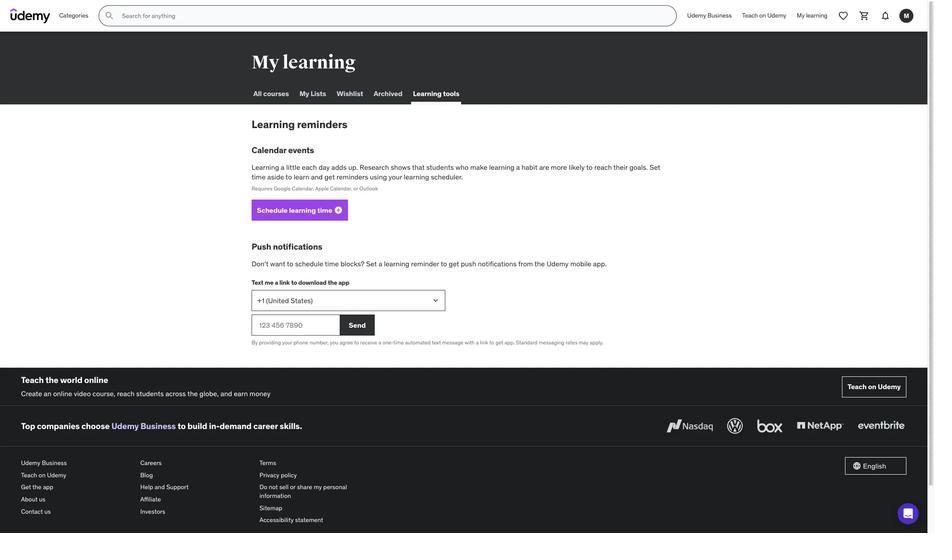 Task type: describe. For each thing, give the bounding box(es) containing it.
learning inside learning a little each day adds up. research shows that students who make learning a habit are more likely to reach their goals. set time aside to learn and get reminders using your learning scheduler. requires google calendar, apple calendar, or outlook
[[252, 163, 279, 171]]

1 vertical spatial teach on udemy
[[848, 382, 902, 391]]

do
[[260, 483, 268, 491]]

top companies choose udemy business to build in-demand career skills.
[[21, 421, 302, 431]]

lists
[[311, 89, 326, 98]]

shopping cart with 0 items image
[[860, 11, 870, 21]]

scheduler.
[[431, 172, 463, 181]]

one-
[[383, 339, 394, 346]]

across
[[166, 389, 186, 398]]

1 vertical spatial udemy business link
[[111, 421, 176, 431]]

companies
[[37, 421, 80, 431]]

accessibility
[[260, 516, 294, 524]]

providing
[[259, 339, 281, 346]]

money
[[250, 389, 271, 398]]

choose
[[82, 421, 110, 431]]

small image
[[853, 462, 862, 470]]

send button
[[340, 315, 375, 336]]

the inside udemy business teach on udemy get the app about us contact us
[[32, 483, 41, 491]]

all courses link
[[252, 83, 291, 104]]

privacy
[[260, 471, 280, 479]]

my for my lists link at the left top of page
[[300, 89, 309, 98]]

text me a link to download the app
[[252, 279, 350, 287]]

to left 'build'
[[178, 421, 186, 431]]

english button
[[846, 457, 907, 475]]

udemy business
[[688, 11, 732, 19]]

notifications image
[[881, 11, 891, 21]]

eventbrite image
[[857, 416, 907, 436]]

learning tools link
[[412, 83, 462, 104]]

learning inside schedule learning time button
[[289, 206, 316, 214]]

requires
[[252, 185, 273, 192]]

affiliate link
[[140, 494, 253, 506]]

and inside careers blog help and support affiliate investors
[[155, 483, 165, 491]]

2 vertical spatial get
[[496, 339, 504, 346]]

learning left reminder
[[384, 259, 410, 268]]

to right reminder
[[441, 259, 447, 268]]

build
[[188, 421, 207, 431]]

a right me
[[275, 279, 278, 287]]

business for udemy business
[[708, 11, 732, 19]]

and inside teach the world online create an online video course, reach students across the globe, and earn money
[[221, 389, 232, 398]]

to down little
[[286, 172, 292, 181]]

push
[[252, 241, 271, 252]]

using
[[370, 172, 387, 181]]

make
[[471, 163, 488, 171]]

accessibility statement link
[[260, 514, 372, 526]]

push
[[461, 259, 477, 268]]

about
[[21, 495, 38, 503]]

0 vertical spatial online
[[84, 375, 108, 385]]

my learning link
[[792, 5, 834, 26]]

skills.
[[280, 421, 302, 431]]

personal
[[324, 483, 347, 491]]

privacy policy link
[[260, 469, 372, 481]]

1 vertical spatial business
[[141, 421, 176, 431]]

0 vertical spatial teach on udemy
[[743, 11, 787, 19]]

learning for learning reminders
[[252, 118, 295, 131]]

terms
[[260, 459, 276, 467]]

from
[[519, 259, 533, 268]]

learning right the "make"
[[490, 163, 515, 171]]

set inside learning a little each day adds up. research shows that students who make learning a habit are more likely to reach their goals. set time aside to learn and get reminders using your learning scheduler. requires google calendar, apple calendar, or outlook
[[650, 163, 661, 171]]

to left download
[[291, 279, 297, 287]]

teach the world online create an online video course, reach students across the globe, and earn money
[[21, 375, 271, 398]]

your inside learning a little each day adds up. research shows that students who make learning a habit are more likely to reach their goals. set time aside to learn and get reminders using your learning scheduler. requires google calendar, apple calendar, or outlook
[[389, 172, 402, 181]]

contact
[[21, 507, 43, 515]]

0 vertical spatial app.
[[594, 259, 607, 268]]

0 horizontal spatial link
[[280, 279, 290, 287]]

reminder
[[411, 259, 440, 268]]

with
[[465, 339, 475, 346]]

careers
[[140, 459, 162, 467]]

more
[[551, 163, 568, 171]]

a left habit
[[517, 163, 520, 171]]

calendar events
[[252, 145, 314, 155]]

categories
[[59, 11, 88, 19]]

schedule
[[257, 206, 288, 214]]

learning for learning tools
[[413, 89, 442, 98]]

m link
[[897, 5, 918, 26]]

on inside udemy business teach on udemy get the app about us contact us
[[39, 471, 46, 479]]

the up an
[[46, 375, 58, 385]]

or inside terms privacy policy do not sell or share my personal information sitemap accessibility statement
[[290, 483, 296, 491]]

schedule learning time
[[257, 206, 332, 214]]

shows
[[391, 163, 411, 171]]

123 456 7890 text field
[[252, 315, 340, 336]]

reach inside teach the world online create an online video course, reach students across the globe, and earn money
[[117, 389, 135, 398]]

to right "with"
[[490, 339, 495, 346]]

habit
[[522, 163, 538, 171]]

1 vertical spatial us
[[44, 507, 51, 515]]

up.
[[349, 163, 358, 171]]

text
[[432, 339, 441, 346]]

information
[[260, 492, 291, 500]]

earn
[[234, 389, 248, 398]]

tools
[[443, 89, 460, 98]]

1 calendar, from the left
[[292, 185, 314, 192]]

top
[[21, 421, 35, 431]]

time inside button
[[318, 206, 332, 214]]

career
[[254, 421, 278, 431]]

learning inside my learning link
[[807, 11, 828, 19]]

rates
[[566, 339, 578, 346]]

policy
[[281, 471, 297, 479]]

to right agree
[[354, 339, 359, 346]]

not
[[269, 483, 278, 491]]

english
[[864, 461, 887, 470]]

to right likely
[[587, 163, 593, 171]]

apply.
[[590, 339, 604, 346]]

on for the middle teach on udemy link
[[869, 382, 877, 391]]

statement
[[295, 516, 323, 524]]

learning down the that
[[404, 172, 430, 181]]

schedule
[[295, 259, 324, 268]]

terms privacy policy do not sell or share my personal information sitemap accessibility statement
[[260, 459, 347, 524]]

push notifications
[[252, 241, 323, 252]]

don't want to schedule time blocks? set a learning reminder to get push notifications from the udemy mobile app.
[[252, 259, 607, 268]]

0 vertical spatial reminders
[[297, 118, 348, 131]]

submit search image
[[105, 11, 115, 21]]

receive
[[361, 339, 378, 346]]

text
[[252, 279, 264, 287]]

messaging
[[539, 339, 565, 346]]

my for my learning link
[[797, 11, 805, 19]]

the right download
[[328, 279, 338, 287]]

want
[[270, 259, 286, 268]]

video
[[74, 389, 91, 398]]

to right the want
[[287, 259, 294, 268]]

day
[[319, 163, 330, 171]]

0 horizontal spatial app.
[[505, 339, 515, 346]]

by providing your phone number, you agree to receive a one-time automated text message with a link to get app. standard messaging rates may apply.
[[252, 339, 604, 346]]

0 vertical spatial udemy business link
[[683, 5, 738, 26]]

archived link
[[372, 83, 405, 104]]

agree
[[340, 339, 353, 346]]

sitemap link
[[260, 502, 372, 514]]

and inside learning a little each day adds up. research shows that students who make learning a habit are more likely to reach their goals. set time aside to learn and get reminders using your learning scheduler. requires google calendar, apple calendar, or outlook
[[311, 172, 323, 181]]

contact us link
[[21, 506, 133, 518]]

me
[[265, 279, 274, 287]]

a right blocks? on the left
[[379, 259, 383, 268]]

the left globe,
[[188, 389, 198, 398]]



Task type: vqa. For each thing, say whether or not it's contained in the screenshot.
the bottommost the rated
no



Task type: locate. For each thing, give the bounding box(es) containing it.
0 horizontal spatial my learning
[[252, 51, 356, 74]]

learning a little each day adds up. research shows that students who make learning a habit are more likely to reach their goals. set time aside to learn and get reminders using your learning scheduler. requires google calendar, apple calendar, or outlook
[[252, 163, 661, 192]]

0 vertical spatial my
[[797, 11, 805, 19]]

Search for anything text field
[[120, 8, 666, 23]]

1 vertical spatial students
[[136, 389, 164, 398]]

us
[[39, 495, 45, 503], [44, 507, 51, 515]]

archived
[[374, 89, 403, 98]]

each
[[302, 163, 317, 171]]

help and support link
[[140, 481, 253, 494]]

blog link
[[140, 469, 253, 481]]

1 horizontal spatial calendar,
[[330, 185, 353, 192]]

1 vertical spatial my
[[252, 51, 279, 74]]

1 horizontal spatial or
[[354, 185, 359, 192]]

link
[[280, 279, 290, 287], [480, 339, 489, 346]]

a left one-
[[379, 339, 382, 346]]

who
[[456, 163, 469, 171]]

0 vertical spatial students
[[427, 163, 454, 171]]

1 vertical spatial your
[[282, 339, 293, 346]]

0 horizontal spatial and
[[155, 483, 165, 491]]

1 horizontal spatial link
[[480, 339, 489, 346]]

are
[[540, 163, 550, 171]]

1 horizontal spatial app.
[[594, 259, 607, 268]]

app inside udemy business teach on udemy get the app about us contact us
[[43, 483, 53, 491]]

get
[[325, 172, 335, 181], [449, 259, 460, 268], [496, 339, 504, 346]]

0 vertical spatial or
[[354, 185, 359, 192]]

0 vertical spatial notifications
[[273, 241, 323, 252]]

teach inside teach the world online create an online video course, reach students across the globe, and earn money
[[21, 375, 44, 385]]

1 vertical spatial app
[[43, 483, 53, 491]]

blocks?
[[341, 259, 365, 268]]

sell
[[280, 483, 289, 491]]

on for middle teach on udemy link
[[760, 11, 767, 19]]

1 vertical spatial and
[[221, 389, 232, 398]]

0 horizontal spatial get
[[325, 172, 335, 181]]

a left little
[[281, 163, 285, 171]]

learning left tools at left
[[413, 89, 442, 98]]

categories button
[[54, 5, 94, 26]]

teach inside udemy business teach on udemy get the app about us contact us
[[21, 471, 37, 479]]

set right goals.
[[650, 163, 661, 171]]

app for get
[[43, 483, 53, 491]]

learning left wishlist icon
[[807, 11, 828, 19]]

1 horizontal spatial students
[[427, 163, 454, 171]]

1 horizontal spatial online
[[84, 375, 108, 385]]

teach on udemy link
[[738, 5, 792, 26], [843, 376, 907, 397], [21, 469, 133, 481]]

my learning
[[797, 11, 828, 19], [252, 51, 356, 74]]

and right help
[[155, 483, 165, 491]]

students inside learning a little each day adds up. research shows that students who make learning a habit are more likely to reach their goals. set time aside to learn and get reminders using your learning scheduler. requires google calendar, apple calendar, or outlook
[[427, 163, 454, 171]]

0 horizontal spatial or
[[290, 483, 296, 491]]

world
[[60, 375, 82, 385]]

learning up calendar
[[252, 118, 295, 131]]

app down blocks? on the left
[[339, 279, 350, 287]]

learning up 'lists'
[[283, 51, 356, 74]]

or inside learning a little each day adds up. research shows that students who make learning a habit are more likely to reach their goals. set time aside to learn and get reminders using your learning scheduler. requires google calendar, apple calendar, or outlook
[[354, 185, 359, 192]]

1 horizontal spatial business
[[141, 421, 176, 431]]

learning tools
[[413, 89, 460, 98]]

nasdaq image
[[665, 416, 716, 436]]

wishlist image
[[839, 11, 849, 21]]

volkswagen image
[[726, 416, 745, 436]]

business
[[708, 11, 732, 19], [141, 421, 176, 431], [42, 459, 67, 467]]

1 horizontal spatial set
[[650, 163, 661, 171]]

reach
[[595, 163, 612, 171], [117, 389, 135, 398]]

wishlist
[[337, 89, 363, 98]]

blog
[[140, 471, 153, 479]]

teach
[[743, 11, 759, 19], [21, 375, 44, 385], [848, 382, 867, 391], [21, 471, 37, 479]]

app for download
[[339, 279, 350, 287]]

2 vertical spatial udemy business link
[[21, 457, 133, 469]]

0 horizontal spatial calendar,
[[292, 185, 314, 192]]

google
[[274, 185, 291, 192]]

0 horizontal spatial students
[[136, 389, 164, 398]]

online right an
[[53, 389, 72, 398]]

the right from
[[535, 259, 545, 268]]

2 horizontal spatial business
[[708, 11, 732, 19]]

a
[[281, 163, 285, 171], [517, 163, 520, 171], [379, 259, 383, 268], [275, 279, 278, 287], [379, 339, 382, 346], [476, 339, 479, 346]]

learning reminders
[[252, 118, 348, 131]]

to
[[587, 163, 593, 171], [286, 172, 292, 181], [287, 259, 294, 268], [441, 259, 447, 268], [291, 279, 297, 287], [354, 339, 359, 346], [490, 339, 495, 346], [178, 421, 186, 431]]

1 vertical spatial get
[[449, 259, 460, 268]]

2 vertical spatial teach on udemy link
[[21, 469, 133, 481]]

0 vertical spatial on
[[760, 11, 767, 19]]

1 horizontal spatial and
[[221, 389, 232, 398]]

reach right "course,"
[[117, 389, 135, 398]]

0 horizontal spatial teach on udemy
[[743, 11, 787, 19]]

my
[[797, 11, 805, 19], [252, 51, 279, 74], [300, 89, 309, 98]]

0 horizontal spatial teach on udemy link
[[21, 469, 133, 481]]

1 horizontal spatial teach on udemy link
[[738, 5, 792, 26]]

outlook
[[360, 185, 378, 192]]

sitemap
[[260, 504, 283, 512]]

0 vertical spatial set
[[650, 163, 661, 171]]

1 vertical spatial on
[[869, 382, 877, 391]]

1 vertical spatial teach on udemy link
[[843, 376, 907, 397]]

udemy image
[[11, 8, 50, 23]]

calendar, down the learn
[[292, 185, 314, 192]]

2 horizontal spatial on
[[869, 382, 877, 391]]

investors
[[140, 507, 165, 515]]

2 horizontal spatial get
[[496, 339, 504, 346]]

my left 'lists'
[[300, 89, 309, 98]]

or
[[354, 185, 359, 192], [290, 483, 296, 491]]

events
[[288, 145, 314, 155]]

0 vertical spatial my learning
[[797, 11, 828, 19]]

set right blocks? on the left
[[366, 259, 377, 268]]

0 horizontal spatial app
[[43, 483, 53, 491]]

don't
[[252, 259, 269, 268]]

may
[[579, 339, 589, 346]]

0 horizontal spatial reach
[[117, 389, 135, 398]]

a right "with"
[[476, 339, 479, 346]]

small image
[[334, 206, 343, 215]]

students left across
[[136, 389, 164, 398]]

learning up aside
[[252, 163, 279, 171]]

aside
[[268, 172, 284, 181]]

or left outlook
[[354, 185, 359, 192]]

your down the shows
[[389, 172, 402, 181]]

0 horizontal spatial my
[[252, 51, 279, 74]]

online up "course,"
[[84, 375, 108, 385]]

2 horizontal spatial and
[[311, 172, 323, 181]]

link right "with"
[[480, 339, 489, 346]]

app right get
[[43, 483, 53, 491]]

1 vertical spatial set
[[366, 259, 377, 268]]

1 horizontal spatial teach on udemy
[[848, 382, 902, 391]]

time left small icon
[[318, 206, 332, 214]]

1 horizontal spatial my
[[300, 89, 309, 98]]

calendar
[[252, 145, 287, 155]]

us right contact
[[44, 507, 51, 515]]

2 horizontal spatial teach on udemy link
[[843, 376, 907, 397]]

app. right mobile
[[594, 259, 607, 268]]

1 horizontal spatial on
[[760, 11, 767, 19]]

1 horizontal spatial my learning
[[797, 11, 828, 19]]

students inside teach the world online create an online video course, reach students across the globe, and earn money
[[136, 389, 164, 398]]

time left blocks? on the left
[[325, 259, 339, 268]]

2 vertical spatial my
[[300, 89, 309, 98]]

0 horizontal spatial notifications
[[273, 241, 323, 252]]

0 vertical spatial link
[[280, 279, 290, 287]]

download
[[299, 279, 327, 287]]

2 vertical spatial and
[[155, 483, 165, 491]]

0 horizontal spatial business
[[42, 459, 67, 467]]

get inside learning a little each day adds up. research shows that students who make learning a habit are more likely to reach their goals. set time aside to learn and get reminders using your learning scheduler. requires google calendar, apple calendar, or outlook
[[325, 172, 335, 181]]

the right get
[[32, 483, 41, 491]]

business for udemy business teach on udemy get the app about us contact us
[[42, 459, 67, 467]]

1 vertical spatial reminders
[[337, 172, 369, 181]]

1 vertical spatial link
[[480, 339, 489, 346]]

time left automated
[[394, 339, 404, 346]]

notifications
[[273, 241, 323, 252], [478, 259, 517, 268]]

get
[[21, 483, 31, 491]]

2 calendar, from the left
[[330, 185, 353, 192]]

1 vertical spatial learning
[[252, 118, 295, 131]]

app. left standard
[[505, 339, 515, 346]]

calendar, right apple
[[330, 185, 353, 192]]

0 horizontal spatial on
[[39, 471, 46, 479]]

goals.
[[630, 163, 648, 171]]

little
[[286, 163, 300, 171]]

affiliate
[[140, 495, 161, 503]]

my lists link
[[298, 83, 328, 104]]

and
[[311, 172, 323, 181], [221, 389, 232, 398], [155, 483, 165, 491]]

do not sell or share my personal information button
[[260, 481, 372, 502]]

1 vertical spatial reach
[[117, 389, 135, 398]]

1 vertical spatial or
[[290, 483, 296, 491]]

0 vertical spatial us
[[39, 495, 45, 503]]

reminders inside learning a little each day adds up. research shows that students who make learning a habit are more likely to reach their goals. set time aside to learn and get reminders using your learning scheduler. requires google calendar, apple calendar, or outlook
[[337, 172, 369, 181]]

0 vertical spatial business
[[708, 11, 732, 19]]

1 horizontal spatial notifications
[[478, 259, 517, 268]]

app.
[[594, 259, 607, 268], [505, 339, 515, 346]]

globe,
[[200, 389, 219, 398]]

mobile
[[571, 259, 592, 268]]

students for online
[[136, 389, 164, 398]]

reach left 'their'
[[595, 163, 612, 171]]

message
[[443, 339, 464, 346]]

reach inside learning a little each day adds up. research shows that students who make learning a habit are more likely to reach their goals. set time aside to learn and get reminders using your learning scheduler. requires google calendar, apple calendar, or outlook
[[595, 163, 612, 171]]

about us link
[[21, 494, 133, 506]]

2 vertical spatial learning
[[252, 163, 279, 171]]

business inside udemy business teach on udemy get the app about us contact us
[[42, 459, 67, 467]]

standard
[[516, 339, 538, 346]]

and down day
[[311, 172, 323, 181]]

my learning up my lists
[[252, 51, 356, 74]]

0 vertical spatial teach on udemy link
[[738, 5, 792, 26]]

or right sell
[[290, 483, 296, 491]]

their
[[614, 163, 628, 171]]

investors link
[[140, 506, 253, 518]]

udemy business link
[[683, 5, 738, 26], [111, 421, 176, 431], [21, 457, 133, 469]]

2 vertical spatial business
[[42, 459, 67, 467]]

notifications up schedule
[[273, 241, 323, 252]]

1 vertical spatial my learning
[[252, 51, 356, 74]]

udemy
[[688, 11, 707, 19], [768, 11, 787, 19], [547, 259, 569, 268], [879, 382, 902, 391], [111, 421, 139, 431], [21, 459, 40, 467], [47, 471, 66, 479]]

likely
[[569, 163, 585, 171]]

box image
[[756, 416, 785, 436]]

netapp image
[[796, 416, 846, 436]]

your left phone
[[282, 339, 293, 346]]

us right about
[[39, 495, 45, 503]]

online
[[84, 375, 108, 385], [53, 389, 72, 398]]

time up requires
[[252, 172, 266, 181]]

0 vertical spatial learning
[[413, 89, 442, 98]]

1 vertical spatial online
[[53, 389, 72, 398]]

by
[[252, 339, 258, 346]]

1 vertical spatial notifications
[[478, 259, 517, 268]]

time inside learning a little each day adds up. research shows that students who make learning a habit are more likely to reach their goals. set time aside to learn and get reminders using your learning scheduler. requires google calendar, apple calendar, or outlook
[[252, 172, 266, 181]]

0 vertical spatial reach
[[595, 163, 612, 171]]

reminders down up.
[[337, 172, 369, 181]]

course,
[[93, 389, 115, 398]]

1 horizontal spatial reach
[[595, 163, 612, 171]]

0 horizontal spatial online
[[53, 389, 72, 398]]

reminders down 'lists'
[[297, 118, 348, 131]]

students for each
[[427, 163, 454, 171]]

m
[[905, 12, 910, 20]]

1 horizontal spatial app
[[339, 279, 350, 287]]

students up scheduler.
[[427, 163, 454, 171]]

and left earn
[[221, 389, 232, 398]]

2 horizontal spatial my
[[797, 11, 805, 19]]

0 horizontal spatial set
[[366, 259, 377, 268]]

phone
[[294, 339, 309, 346]]

that
[[412, 163, 425, 171]]

1 horizontal spatial your
[[389, 172, 402, 181]]

my up all courses on the top left of the page
[[252, 51, 279, 74]]

learning down apple
[[289, 206, 316, 214]]

get left standard
[[496, 339, 504, 346]]

1 horizontal spatial get
[[449, 259, 460, 268]]

an
[[44, 389, 51, 398]]

my learning left wishlist icon
[[797, 11, 828, 19]]

demand
[[220, 421, 252, 431]]

get left push
[[449, 259, 460, 268]]

2 vertical spatial on
[[39, 471, 46, 479]]

get down day
[[325, 172, 335, 181]]

1 vertical spatial app.
[[505, 339, 515, 346]]

careers blog help and support affiliate investors
[[140, 459, 189, 515]]

my left wishlist icon
[[797, 11, 805, 19]]

learning inside 'link'
[[413, 89, 442, 98]]

link right me
[[280, 279, 290, 287]]

notifications left from
[[478, 259, 517, 268]]

0 vertical spatial get
[[325, 172, 335, 181]]

0 horizontal spatial your
[[282, 339, 293, 346]]

create
[[21, 389, 42, 398]]

you
[[330, 339, 339, 346]]

wishlist link
[[335, 83, 365, 104]]

0 vertical spatial your
[[389, 172, 402, 181]]

0 vertical spatial and
[[311, 172, 323, 181]]

my lists
[[300, 89, 326, 98]]

0 vertical spatial app
[[339, 279, 350, 287]]



